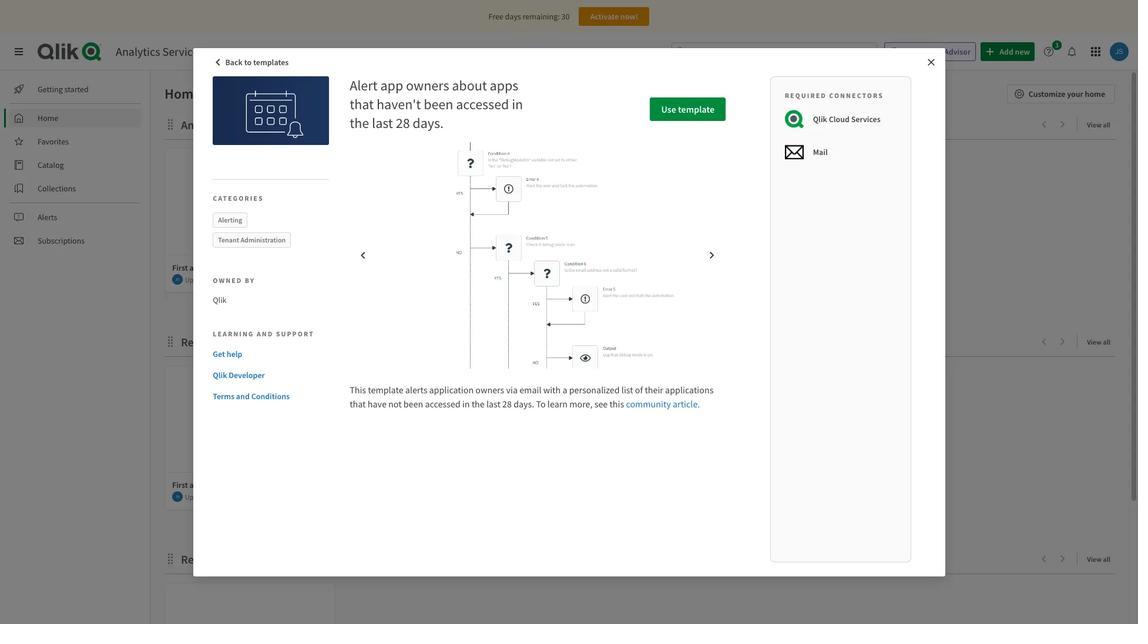 Task type: vqa. For each thing, say whether or not it's contained in the screenshot.
and corresponding to Terms
yes



Task type: locate. For each thing, give the bounding box(es) containing it.
1 horizontal spatial last
[[486, 398, 501, 410]]

1 all from the top
[[1103, 120, 1111, 129]]

terms and conditions link
[[213, 391, 324, 403]]

updated 10 minutes ago down personal element
[[185, 275, 257, 284]]

1 vertical spatial days.
[[514, 398, 534, 410]]

0 vertical spatial analytics
[[116, 44, 160, 59]]

recently updated link
[[181, 552, 274, 567]]

view for recently updated
[[1087, 555, 1102, 564]]

been inside alert app owners about apps that haven't been accessed in the last 28 days.
[[424, 95, 453, 113]]

that
[[350, 95, 374, 113], [350, 398, 366, 410]]

updated 10 minutes ago
[[185, 275, 257, 284], [185, 493, 257, 501]]

0 horizontal spatial analytics
[[116, 44, 160, 59]]

updated right jacob simon icon
[[185, 275, 211, 284]]

1 vertical spatial minutes
[[220, 493, 244, 501]]

this
[[610, 398, 624, 410]]

updated for analytics to explore
[[185, 275, 211, 284]]

10 left the by
[[212, 275, 219, 284]]

days. down haven't
[[413, 114, 444, 132]]

0 horizontal spatial services
[[162, 44, 203, 59]]

1 vertical spatial all
[[1103, 338, 1111, 347]]

0 horizontal spatial home
[[38, 113, 58, 123]]

0 vertical spatial last
[[372, 114, 393, 132]]

recently used
[[181, 335, 251, 350]]

ago
[[246, 275, 257, 284], [246, 493, 257, 501]]

0 vertical spatial jacob simon element
[[172, 274, 183, 285]]

and right the terms
[[236, 391, 250, 402]]

0 horizontal spatial been
[[404, 398, 423, 410]]

last down haven't
[[372, 114, 393, 132]]

1 updated from the top
[[185, 275, 211, 284]]

1 horizontal spatial been
[[424, 95, 453, 113]]

1 vertical spatial first
[[172, 480, 188, 491]]

28 down via
[[502, 398, 512, 410]]

2 vertical spatial view
[[1087, 555, 1102, 564]]

1 10 from the top
[[212, 275, 219, 284]]

been down 'alerts'
[[404, 398, 423, 410]]

minutes for to
[[220, 275, 244, 284]]

2 all from the top
[[1103, 338, 1111, 347]]

subscriptions link
[[9, 232, 141, 250]]

alerts link
[[9, 208, 141, 227]]

and
[[257, 330, 273, 339], [236, 391, 250, 402]]

via
[[506, 384, 518, 396]]

1 vertical spatial owners
[[476, 384, 504, 396]]

template for use
[[678, 103, 715, 115]]

now!
[[620, 11, 638, 22]]

days. inside this template alerts application owners via email with a personalized list of their applications that have not been accessed in the last 28 days.
[[514, 398, 534, 410]]

1 vertical spatial app
[[190, 263, 203, 273]]

0 vertical spatial first
[[172, 263, 188, 273]]

template right use
[[678, 103, 715, 115]]

view all link for recently used
[[1087, 334, 1115, 349]]

0 vertical spatial home
[[165, 85, 201, 103]]

1 vertical spatial qlik
[[213, 295, 227, 305]]

updated
[[185, 275, 211, 284], [185, 493, 211, 501]]

0 horizontal spatial owners
[[406, 76, 449, 94]]

1 vertical spatial 28
[[502, 398, 512, 410]]

2 view all link from the top
[[1087, 334, 1115, 349]]

customize your home button
[[1007, 85, 1115, 103]]

to left explore
[[229, 118, 240, 132]]

cloud
[[829, 114, 850, 124]]

1 vertical spatial updated 10 minutes ago
[[185, 493, 257, 501]]

0 vertical spatial view all
[[1087, 120, 1111, 129]]

app
[[380, 76, 403, 94], [190, 263, 203, 273], [190, 480, 203, 491]]

0 vertical spatial app
[[380, 76, 403, 94]]

1 vertical spatial to
[[229, 118, 240, 132]]

1 that from the top
[[350, 95, 374, 113]]

0 vertical spatial owners
[[406, 76, 449, 94]]

1 minutes from the top
[[220, 275, 244, 284]]

getting started link
[[9, 80, 141, 99]]

1 vertical spatial jacob simon element
[[172, 492, 183, 502]]

first app
[[172, 263, 203, 273], [172, 480, 203, 491]]

personal element
[[240, 246, 259, 264]]

1 vertical spatial the
[[472, 398, 485, 410]]

template inside use template 'button'
[[678, 103, 715, 115]]

the down the alert
[[350, 114, 369, 132]]

2 view from the top
[[1087, 338, 1102, 347]]

jacob simon image
[[172, 492, 183, 502]]

move collection image left recently used
[[165, 336, 176, 348]]

2 vertical spatial app
[[190, 480, 203, 491]]

0 vertical spatial in
[[512, 95, 523, 113]]

favorites link
[[9, 132, 141, 151]]

home
[[1085, 89, 1105, 99]]

qlik cloud services
[[813, 114, 881, 124]]

jacob simon element for analytics to explore
[[172, 274, 183, 285]]

0 vertical spatial updated 10 minutes ago
[[185, 275, 257, 284]]

customize your home
[[1029, 89, 1105, 99]]

this
[[350, 384, 366, 396]]

qlik cloud services logo image
[[785, 110, 804, 128]]

of
[[635, 384, 643, 396]]

1 ago from the top
[[246, 275, 257, 284]]

move collection image
[[165, 336, 176, 348], [165, 553, 176, 565]]

1 vertical spatial recently
[[181, 552, 225, 567]]

10 right jacob simon image
[[212, 493, 219, 501]]

qlik down get
[[213, 370, 227, 381]]

days. down email
[[514, 398, 534, 410]]

accessed down application
[[425, 398, 460, 410]]

0 vertical spatial accessed
[[456, 95, 509, 113]]

analytics inside home main content
[[181, 118, 227, 132]]

2 updated from the top
[[185, 493, 211, 501]]

recently for recently updated
[[181, 552, 225, 567]]

activate
[[590, 11, 619, 22]]

minutes
[[220, 275, 244, 284], [220, 493, 244, 501]]

10
[[212, 275, 219, 284], [212, 493, 219, 501]]

owners
[[406, 76, 449, 94], [476, 384, 504, 396]]

home inside navigation pane element
[[38, 113, 58, 123]]

2 10 from the top
[[212, 493, 219, 501]]

1 vertical spatial last
[[486, 398, 501, 410]]

and for terms
[[236, 391, 250, 402]]

in
[[512, 95, 523, 113], [462, 398, 470, 410]]

1 vertical spatial updated
[[185, 493, 211, 501]]

1 first from the top
[[172, 263, 188, 273]]

1 horizontal spatial owners
[[476, 384, 504, 396]]

jacob simon image
[[172, 274, 183, 285]]

free days remaining: 30
[[489, 11, 570, 22]]

0 horizontal spatial the
[[350, 114, 369, 132]]

1 horizontal spatial to
[[244, 57, 252, 67]]

services
[[162, 44, 203, 59], [851, 114, 881, 124]]

to inside home main content
[[229, 118, 240, 132]]

0 vertical spatial all
[[1103, 120, 1111, 129]]

last left to
[[486, 398, 501, 410]]

0 horizontal spatial days.
[[413, 114, 444, 132]]

get help link
[[213, 348, 324, 360]]

jacob simon element
[[172, 274, 183, 285], [172, 492, 183, 502]]

2 minutes from the top
[[220, 493, 244, 501]]

2 vertical spatial view all
[[1087, 555, 1111, 564]]

minutes for used
[[220, 493, 244, 501]]

been
[[424, 95, 453, 113], [404, 398, 423, 410]]

2 first from the top
[[172, 480, 188, 491]]

0 vertical spatial qlik
[[813, 114, 827, 124]]

get help
[[213, 349, 242, 360]]

1 vertical spatial move collection image
[[165, 553, 176, 565]]

1 vertical spatial been
[[404, 398, 423, 410]]

this template alerts application owners via email with a personalized list of their applications that have not been accessed in the last 28 days.
[[350, 384, 714, 410]]

0 vertical spatial ago
[[246, 275, 257, 284]]

0 vertical spatial first app
[[172, 263, 203, 273]]

started
[[64, 84, 89, 95]]

28 inside alert app owners about apps that haven't been accessed in the last 28 days.
[[396, 114, 410, 132]]

1 horizontal spatial days.
[[514, 398, 534, 410]]

email
[[520, 384, 541, 396]]

1 horizontal spatial the
[[472, 398, 485, 410]]

0 horizontal spatial to
[[229, 118, 240, 132]]

0 vertical spatial updated
[[185, 275, 211, 284]]

1 vertical spatial home
[[38, 113, 58, 123]]

2 vertical spatial all
[[1103, 555, 1111, 564]]

0 vertical spatial to
[[244, 57, 252, 67]]

that down the alert
[[350, 95, 374, 113]]

0 vertical spatial and
[[257, 330, 273, 339]]

move collection image for recently used
[[165, 336, 176, 348]]

list
[[622, 384, 633, 396]]

get
[[213, 349, 225, 360]]

accessed down about
[[456, 95, 509, 113]]

view all link for recently updated
[[1087, 552, 1115, 566]]

to right back
[[244, 57, 252, 67]]

0 horizontal spatial last
[[372, 114, 393, 132]]

3 view all link from the top
[[1087, 552, 1115, 566]]

1 vertical spatial in
[[462, 398, 470, 410]]

use
[[661, 103, 676, 115]]

analytics services element
[[116, 44, 203, 59]]

first up jacob simon icon
[[172, 263, 188, 273]]

0 vertical spatial been
[[424, 95, 453, 113]]

tenant
[[218, 235, 239, 244]]

1 horizontal spatial home
[[165, 85, 201, 103]]

2 vertical spatial qlik
[[213, 370, 227, 381]]

move collection image left recently updated at bottom left
[[165, 553, 176, 565]]

updated
[[227, 552, 269, 567]]

analytics for analytics services
[[116, 44, 160, 59]]

first up jacob simon image
[[172, 480, 188, 491]]

1 vertical spatial services
[[851, 114, 881, 124]]

analytics
[[116, 44, 160, 59], [181, 118, 227, 132]]

days.
[[413, 114, 444, 132], [514, 398, 534, 410]]

1 horizontal spatial template
[[678, 103, 715, 115]]

to inside button
[[244, 57, 252, 67]]

and up get help link
[[257, 330, 273, 339]]

1 first app from the top
[[172, 263, 203, 273]]

10 for recently
[[212, 493, 219, 501]]

2 jacob simon element from the top
[[172, 492, 183, 502]]

qlik down owned
[[213, 295, 227, 305]]

see
[[594, 398, 608, 410]]

1 horizontal spatial and
[[257, 330, 273, 339]]

template inside this template alerts application owners via email with a personalized list of their applications that have not been accessed in the last 28 days.
[[368, 384, 403, 396]]

0 vertical spatial 10
[[212, 275, 219, 284]]

more,
[[569, 398, 593, 410]]

last
[[372, 114, 393, 132], [486, 398, 501, 410]]

the
[[350, 114, 369, 132], [472, 398, 485, 410]]

2 view all from the top
[[1087, 338, 1111, 347]]

alert app owners about apps that haven't been accessed in the last 28 days. image
[[213, 76, 329, 145]]

1 vertical spatial analytics
[[181, 118, 227, 132]]

28 down haven't
[[396, 114, 410, 132]]

2 vertical spatial view all link
[[1087, 552, 1115, 566]]

qlik for qlik cloud services
[[813, 114, 827, 124]]

home up favorites
[[38, 113, 58, 123]]

3 view all from the top
[[1087, 555, 1111, 564]]

0 vertical spatial that
[[350, 95, 374, 113]]

1 vertical spatial accessed
[[425, 398, 460, 410]]

owners left via
[[476, 384, 504, 396]]

1 vertical spatial 10
[[212, 493, 219, 501]]

close image
[[926, 57, 936, 67]]

view for recently used
[[1087, 338, 1102, 347]]

0 vertical spatial template
[[678, 103, 715, 115]]

owners up haven't
[[406, 76, 449, 94]]

1 horizontal spatial in
[[512, 95, 523, 113]]

ask insight advisor button
[[884, 42, 976, 61]]

28
[[396, 114, 410, 132], [502, 398, 512, 410]]

minutes left the by
[[220, 275, 244, 284]]

use template button
[[650, 97, 726, 121]]

catalog
[[38, 160, 64, 170]]

first app up jacob simon icon
[[172, 263, 203, 273]]

1 horizontal spatial services
[[851, 114, 881, 124]]

1 horizontal spatial 28
[[502, 398, 512, 410]]

0 vertical spatial minutes
[[220, 275, 244, 284]]

1 horizontal spatial analytics
[[181, 118, 227, 132]]

qlik left cloud
[[813, 114, 827, 124]]

that inside this template alerts application owners via email with a personalized list of their applications that have not been accessed in the last 28 days.
[[350, 398, 366, 410]]

tenant administration
[[218, 235, 286, 244]]

3 view from the top
[[1087, 555, 1102, 564]]

0 vertical spatial days.
[[413, 114, 444, 132]]

1 view all from the top
[[1087, 120, 1111, 129]]

services down connectors
[[851, 114, 881, 124]]

1 vertical spatial first app
[[172, 480, 203, 491]]

qlik
[[813, 114, 827, 124], [213, 295, 227, 305], [213, 370, 227, 381]]

0 horizontal spatial and
[[236, 391, 250, 402]]

1 vertical spatial view
[[1087, 338, 1102, 347]]

2 first app from the top
[[172, 480, 203, 491]]

navigation pane element
[[0, 75, 150, 255]]

1 vertical spatial template
[[368, 384, 403, 396]]

their
[[645, 384, 663, 396]]

2 updated 10 minutes ago from the top
[[185, 493, 257, 501]]

2 that from the top
[[350, 398, 366, 410]]

0 horizontal spatial template
[[368, 384, 403, 396]]

the down application
[[472, 398, 485, 410]]

not
[[388, 398, 402, 410]]

move collection image for recently updated
[[165, 553, 176, 565]]

0 vertical spatial recently
[[181, 335, 225, 350]]

getting
[[38, 84, 63, 95]]

ago for used
[[246, 493, 257, 501]]

10 for analytics
[[212, 275, 219, 284]]

first app for recently
[[172, 480, 203, 491]]

qlik developer link
[[213, 370, 324, 381]]

1 vertical spatial view all link
[[1087, 334, 1115, 349]]

1 vertical spatial ago
[[246, 493, 257, 501]]

in down apps at the top left
[[512, 95, 523, 113]]

applications
[[665, 384, 714, 396]]

0 vertical spatial view
[[1087, 120, 1102, 129]]

2 ago from the top
[[246, 493, 257, 501]]

home up move collection icon
[[165, 85, 201, 103]]

28 inside this template alerts application owners via email with a personalized list of their applications that have not been accessed in the last 28 days.
[[502, 398, 512, 410]]

0 vertical spatial move collection image
[[165, 336, 176, 348]]

0 vertical spatial 28
[[396, 114, 410, 132]]

minutes right jacob simon image
[[220, 493, 244, 501]]

0 vertical spatial the
[[350, 114, 369, 132]]

terms
[[213, 391, 234, 402]]

updated 10 minutes ago right jacob simon image
[[185, 493, 257, 501]]

1 vertical spatial view all
[[1087, 338, 1111, 347]]

services left back
[[162, 44, 203, 59]]

learning and support
[[213, 330, 314, 339]]

used
[[227, 335, 251, 350]]

remaining:
[[523, 11, 560, 22]]

1 view from the top
[[1087, 120, 1102, 129]]

categories
[[213, 194, 264, 202]]

catalog link
[[9, 156, 141, 175]]

first
[[172, 263, 188, 273], [172, 480, 188, 491]]

0 horizontal spatial in
[[462, 398, 470, 410]]

about
[[452, 76, 487, 94]]

the inside this template alerts application owners via email with a personalized list of their applications that have not been accessed in the last 28 days.
[[472, 398, 485, 410]]

0 horizontal spatial 28
[[396, 114, 410, 132]]

1 updated 10 minutes ago from the top
[[185, 275, 257, 284]]

recently
[[181, 335, 225, 350], [181, 552, 225, 567]]

all for analytics to explore
[[1103, 120, 1111, 129]]

in down application
[[462, 398, 470, 410]]

first app up jacob simon image
[[172, 480, 203, 491]]

1 view all link from the top
[[1087, 117, 1115, 132]]

been inside this template alerts application owners via email with a personalized list of their applications that have not been accessed in the last 28 days.
[[404, 398, 423, 410]]

3 all from the top
[[1103, 555, 1111, 564]]

apps
[[490, 76, 518, 94]]

updated right jacob simon image
[[185, 493, 211, 501]]

been down about
[[424, 95, 453, 113]]

collections
[[38, 183, 76, 194]]

template up have
[[368, 384, 403, 396]]

that down this
[[350, 398, 366, 410]]

1 vertical spatial that
[[350, 398, 366, 410]]

days. inside alert app owners about apps that haven't been accessed in the last 28 days.
[[413, 114, 444, 132]]

help
[[227, 349, 242, 360]]

required
[[785, 91, 827, 100]]

qlik developer
[[213, 370, 265, 381]]

0 vertical spatial view all link
[[1087, 117, 1115, 132]]

view for analytics to explore
[[1087, 120, 1102, 129]]

home main content
[[146, 71, 1138, 625]]

1 vertical spatial and
[[236, 391, 250, 402]]

Search text field
[[691, 42, 877, 61]]

1 jacob simon element from the top
[[172, 274, 183, 285]]

0 vertical spatial services
[[162, 44, 203, 59]]

all for recently updated
[[1103, 555, 1111, 564]]

owned by
[[213, 276, 255, 285]]



Task type: describe. For each thing, give the bounding box(es) containing it.
view all link for analytics to explore
[[1087, 117, 1115, 132]]

searchbar element
[[672, 42, 877, 61]]

by
[[245, 276, 255, 285]]

view all for recently updated
[[1087, 555, 1111, 564]]

learning
[[213, 330, 254, 339]]

all for recently used
[[1103, 338, 1111, 347]]

home inside main content
[[165, 85, 201, 103]]

free
[[489, 11, 503, 22]]

.
[[698, 398, 700, 410]]

have
[[368, 398, 387, 410]]

qlik for qlik developer
[[213, 370, 227, 381]]

developer
[[229, 370, 265, 381]]

activate now!
[[590, 11, 638, 22]]

owners inside this template alerts application owners via email with a personalized list of their applications that have not been accessed in the last 28 days.
[[476, 384, 504, 396]]

and for learning
[[257, 330, 273, 339]]

updated for recently used
[[185, 493, 211, 501]]

personalized
[[569, 384, 620, 396]]

that inside alert app owners about apps that haven't been accessed in the last 28 days.
[[350, 95, 374, 113]]

days
[[505, 11, 521, 22]]

in inside this template alerts application owners via email with a personalized list of their applications that have not been accessed in the last 28 days.
[[462, 398, 470, 410]]

app for recently used
[[190, 480, 203, 491]]

alert
[[350, 76, 378, 94]]

ask
[[904, 46, 916, 57]]

template for this
[[368, 384, 403, 396]]

close sidebar menu image
[[14, 47, 24, 56]]

to
[[536, 398, 546, 410]]

back
[[225, 57, 243, 67]]

back to templates
[[225, 57, 289, 67]]

recently for recently used
[[181, 335, 225, 350]]

community
[[626, 398, 671, 410]]

move collection image
[[165, 118, 176, 130]]

app inside alert app owners about apps that haven't been accessed in the last 28 days.
[[380, 76, 403, 94]]

mail
[[813, 147, 828, 157]]

last inside alert app owners about apps that haven't been accessed in the last 28 days.
[[372, 114, 393, 132]]

next image image
[[708, 251, 717, 260]]

templates
[[253, 57, 289, 67]]

updated 10 minutes ago for analytics
[[185, 275, 257, 284]]

ask insight advisor
[[904, 46, 971, 57]]

insight
[[918, 46, 943, 57]]

article
[[673, 398, 698, 410]]

analytics to explore link
[[181, 118, 285, 132]]

to for templates
[[244, 57, 252, 67]]

required connectors
[[785, 91, 884, 100]]

collections link
[[9, 179, 141, 198]]

analytics services
[[116, 44, 203, 59]]

terms and conditions
[[213, 391, 290, 402]]

owned
[[213, 276, 242, 285]]

support
[[276, 330, 314, 339]]

updated 10 minutes ago for recently
[[185, 493, 257, 501]]

conditions
[[251, 391, 290, 402]]

learn
[[548, 398, 568, 410]]

first for recently used
[[172, 480, 188, 491]]

first app for analytics
[[172, 263, 203, 273]]

home link
[[9, 109, 141, 128]]

in inside alert app owners about apps that haven't been accessed in the last 28 days.
[[512, 95, 523, 113]]

first for analytics to explore
[[172, 263, 188, 273]]

app for analytics to explore
[[190, 263, 203, 273]]

owners inside alert app owners about apps that haven't been accessed in the last 28 days.
[[406, 76, 449, 94]]

activate now! link
[[579, 7, 650, 26]]

accessed inside this template alerts application owners via email with a personalized list of their applications that have not been accessed in the last 28 days.
[[425, 398, 460, 410]]

mail logo image
[[785, 142, 804, 161]]

to learn more, see this community article .
[[534, 398, 700, 410]]

last inside this template alerts application owners via email with a personalized list of their applications that have not been accessed in the last 28 days.
[[486, 398, 501, 410]]

favorites
[[38, 136, 69, 147]]

ago for to
[[246, 275, 257, 284]]

qlik for qlik
[[213, 295, 227, 305]]

your
[[1067, 89, 1083, 99]]

view all for analytics to explore
[[1087, 120, 1111, 129]]

previous image image
[[358, 251, 368, 260]]

subscriptions
[[38, 236, 85, 246]]

haven't
[[377, 95, 421, 113]]

analytics for analytics to explore
[[181, 118, 227, 132]]

analytics to explore
[[181, 118, 280, 132]]

recently used link
[[181, 335, 256, 350]]

alerts
[[405, 384, 427, 396]]

30
[[561, 11, 570, 22]]

accessed inside alert app owners about apps that haven't been accessed in the last 28 days.
[[456, 95, 509, 113]]

recently updated
[[181, 552, 269, 567]]

community article link
[[626, 398, 698, 410]]

use template
[[661, 103, 715, 115]]

alerting
[[218, 215, 242, 224]]

application
[[429, 384, 474, 396]]

back to templates button
[[210, 53, 295, 71]]

with
[[543, 384, 561, 396]]

to for explore
[[229, 118, 240, 132]]

getting started
[[38, 84, 89, 95]]

alerts
[[38, 212, 57, 223]]

connectors
[[829, 91, 884, 100]]

explore
[[242, 118, 280, 132]]

administration
[[241, 235, 286, 244]]

customize
[[1029, 89, 1066, 99]]

jacob simon element for recently used
[[172, 492, 183, 502]]

the inside alert app owners about apps that haven't been accessed in the last 28 days.
[[350, 114, 369, 132]]

a
[[563, 384, 567, 396]]

view all for recently used
[[1087, 338, 1111, 347]]

advisor
[[944, 46, 971, 57]]



